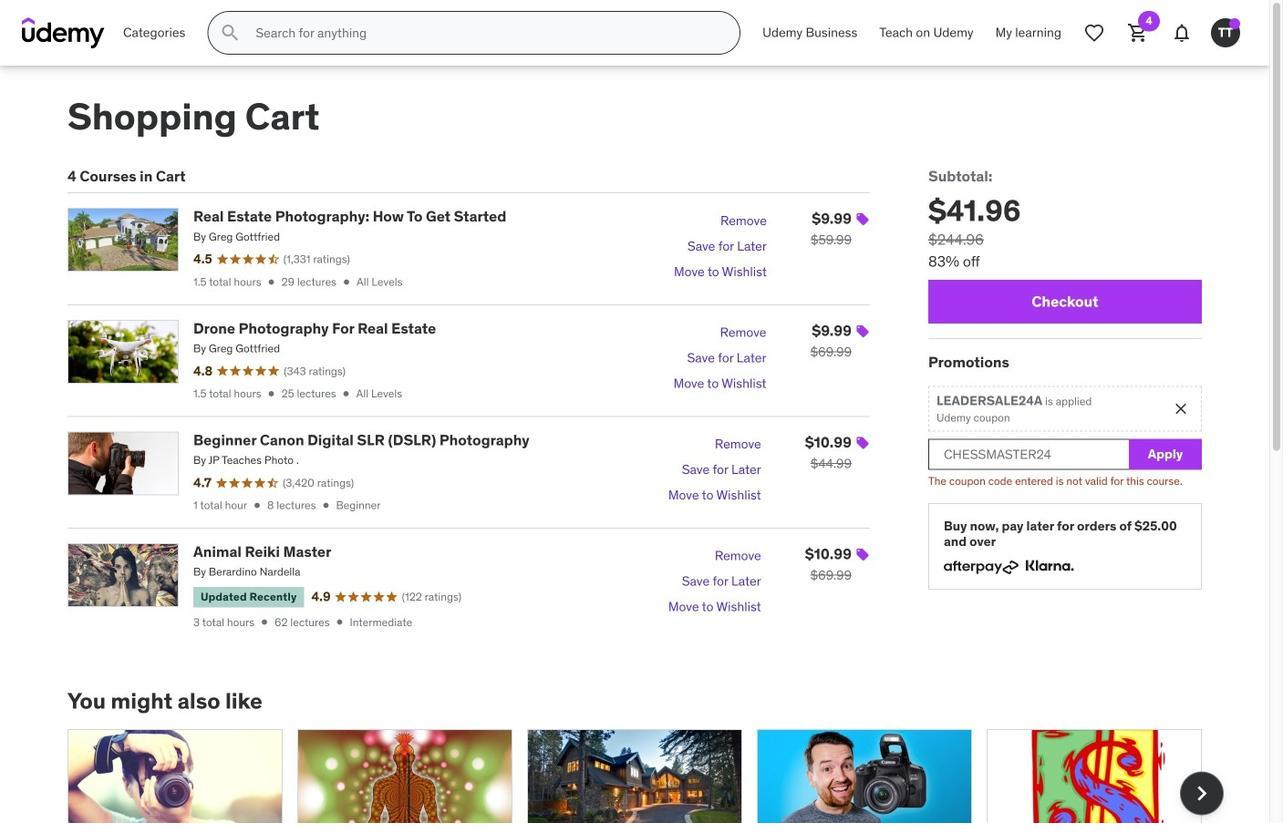 Task type: describe. For each thing, give the bounding box(es) containing it.
3,420 ratings element
[[283, 476, 354, 491]]

1 horizontal spatial xxsmall image
[[320, 499, 332, 512]]

343 ratings element
[[284, 364, 346, 379]]

shopping cart with 4 items image
[[1128, 22, 1149, 44]]

2 horizontal spatial xxsmall image
[[333, 616, 346, 629]]

122 ratings element
[[402, 590, 462, 605]]

wishlist image
[[1084, 22, 1106, 44]]

0 horizontal spatial xxsmall image
[[251, 499, 264, 512]]

submit search image
[[219, 22, 241, 44]]

afterpay image
[[944, 561, 1019, 575]]

coupon icon image for 1,331 ratings element
[[856, 212, 870, 227]]

notifications image
[[1171, 22, 1193, 44]]

1,331 ratings element
[[283, 252, 350, 267]]

4 coupon icon image from the top
[[856, 548, 870, 562]]



Task type: locate. For each thing, give the bounding box(es) containing it.
klarna image
[[1026, 557, 1075, 575]]

next image
[[1188, 780, 1217, 809]]

you have alerts image
[[1230, 18, 1241, 29]]

udemy image
[[22, 17, 105, 48]]

Search for anything text field
[[252, 17, 718, 48]]

coupon icon image for 3,420 ratings element in the left bottom of the page
[[856, 436, 870, 451]]

2 coupon icon image from the top
[[856, 324, 870, 339]]

1 coupon icon image from the top
[[856, 212, 870, 227]]

coupon icon image for 343 ratings element
[[856, 324, 870, 339]]

xxsmall image
[[251, 499, 264, 512], [320, 499, 332, 512], [333, 616, 346, 629]]

small image
[[1172, 400, 1190, 418]]

3 coupon icon image from the top
[[856, 436, 870, 451]]

CHESSMASTER24 text field
[[929, 439, 1129, 470]]

carousel element
[[68, 730, 1224, 824]]

coupon icon image
[[856, 212, 870, 227], [856, 324, 870, 339], [856, 436, 870, 451], [856, 548, 870, 562]]

xxsmall image
[[265, 276, 278, 289], [340, 276, 353, 289], [265, 388, 278, 400], [340, 388, 353, 400], [258, 616, 271, 629]]



Task type: vqa. For each thing, say whether or not it's contained in the screenshot.
343 ratings Element Coupon Icon
yes



